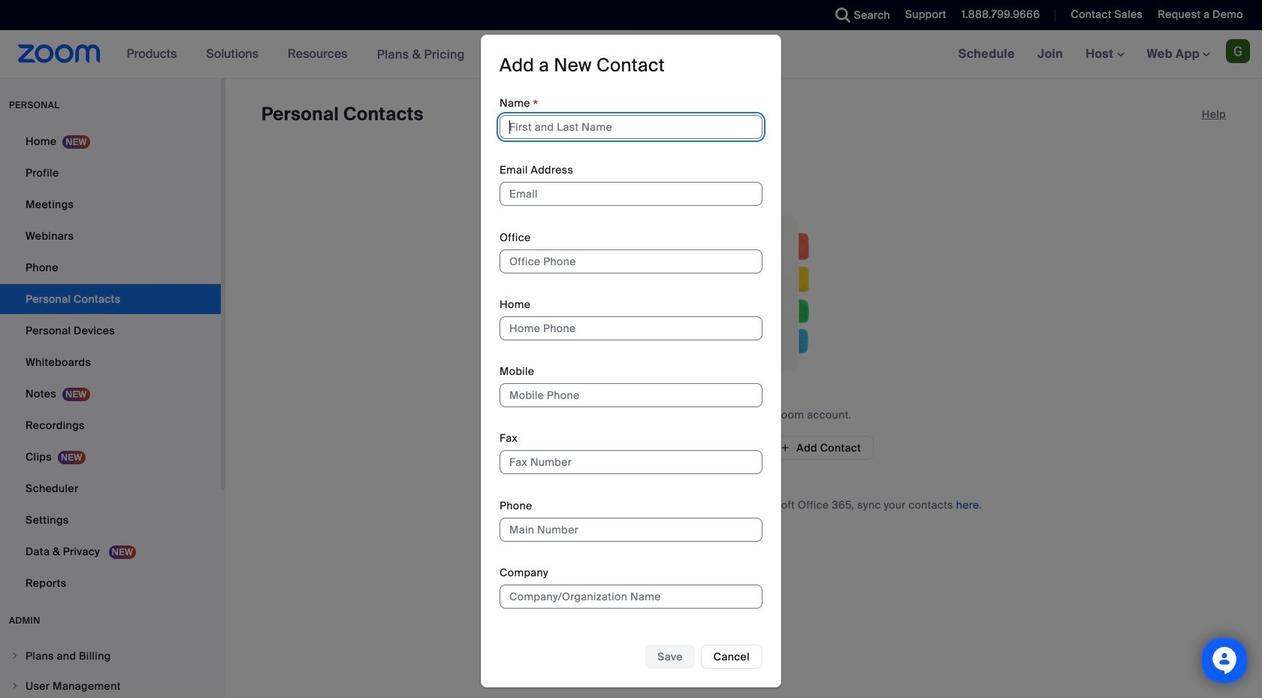 Task type: vqa. For each thing, say whether or not it's contained in the screenshot.
dialog
yes



Task type: locate. For each thing, give the bounding box(es) containing it.
add image
[[626, 440, 636, 455], [780, 441, 791, 455]]

Company/Organization Name text field
[[500, 585, 763, 609]]

meetings navigation
[[948, 30, 1263, 79]]

Email text field
[[500, 182, 763, 206]]

zoom logo image
[[18, 44, 100, 63]]

Home Phone text field
[[500, 316, 763, 340]]

1 horizontal spatial add image
[[780, 441, 791, 455]]

dialog
[[481, 35, 782, 688]]

Main Number text field
[[500, 518, 763, 542]]

Mobile Phone text field
[[500, 383, 763, 407]]

banner
[[0, 30, 1263, 79]]



Task type: describe. For each thing, give the bounding box(es) containing it.
product information navigation
[[115, 30, 476, 79]]

Office Phone text field
[[500, 249, 763, 273]]

personal menu menu
[[0, 126, 221, 600]]

admin menu menu
[[0, 642, 221, 698]]

Fax Number text field
[[500, 450, 763, 475]]

0 horizontal spatial add image
[[626, 440, 636, 455]]

First and Last Name text field
[[500, 115, 763, 139]]



